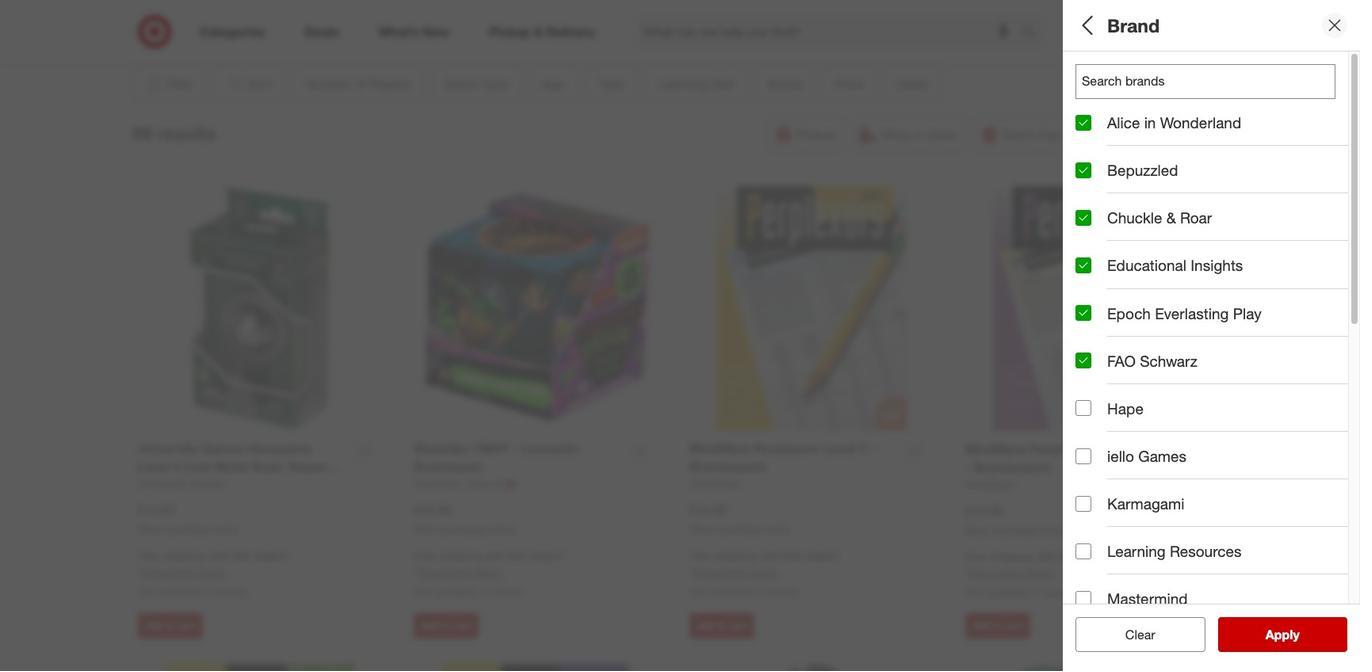 Task type: locate. For each thing, give the bounding box(es) containing it.
1 vertical spatial alice
[[1076, 360, 1100, 374]]

0 horizontal spatial alice
[[1076, 360, 1100, 374]]

0 horizontal spatial &
[[1167, 209, 1177, 227]]

insights
[[1191, 256, 1244, 275]]

chuckle down adult
[[1108, 209, 1163, 227]]

all
[[1152, 627, 1164, 643]]

1 horizontal spatial type
[[1123, 118, 1156, 136]]

games down wonderland
[[1201, 138, 1237, 152]]

1 horizontal spatial &
[[1283, 360, 1290, 374]]

online inside $25.99 when purchased online
[[489, 524, 515, 536]]

learning inside brand dialog
[[1108, 543, 1166, 561]]

1 horizontal spatial alice
[[1108, 113, 1141, 132]]

clear inside clear all button
[[1118, 627, 1148, 643]]

learning up by
[[1108, 543, 1166, 561]]

games; inside game type classic games; creative games
[[1115, 138, 1154, 152]]

shipping
[[163, 550, 205, 563], [439, 550, 481, 563], [715, 550, 757, 563], [991, 551, 1033, 564]]

deals
[[1076, 457, 1117, 475]]

0 vertical spatial learning
[[1076, 284, 1139, 303]]

0 vertical spatial games
[[1201, 138, 1237, 152]]

games; up bepuzzled
[[1115, 138, 1154, 152]]

when inside $25.99 when purchased online
[[414, 524, 439, 536]]

Mastermind checkbox
[[1076, 592, 1092, 607]]

learning for learning resources
[[1108, 543, 1166, 561]]

Epoch Everlasting Play checkbox
[[1076, 305, 1092, 321]]

number
[[1076, 62, 1133, 81]]

1 horizontal spatial $16.95 when purchased online
[[966, 503, 1067, 537]]

0 vertical spatial alice
[[1108, 113, 1141, 132]]

learning up coding;
[[1076, 284, 1139, 303]]

&
[[1167, 209, 1177, 227], [1283, 360, 1290, 374]]

& left roar
[[1167, 209, 1177, 227]]

0 vertical spatial type
[[1123, 118, 1156, 136]]

*
[[138, 566, 142, 580], [414, 566, 418, 580], [690, 566, 694, 580], [966, 567, 970, 581]]

clear for clear all
[[1118, 627, 1148, 643]]

clear down mastermind
[[1126, 627, 1156, 643]]

2 clear from the left
[[1126, 627, 1156, 643]]

type inside game type classic games; creative games
[[1123, 118, 1156, 136]]

games; inside type board games; brainteasers
[[1109, 249, 1148, 263]]

results
[[157, 122, 216, 144], [1276, 627, 1317, 643]]

players
[[1156, 62, 1209, 81]]

1 vertical spatial games
[[1139, 447, 1187, 466]]

epoch everlasting play
[[1108, 304, 1262, 322]]

exclusions apply. button
[[142, 566, 228, 581], [418, 566, 504, 581], [694, 566, 780, 581], [970, 566, 1056, 582]]

Karmagami checkbox
[[1076, 496, 1092, 512]]

not
[[138, 585, 156, 599], [414, 585, 432, 599], [690, 585, 708, 599], [966, 586, 984, 600]]

price
[[1076, 401, 1113, 419]]

Learning Resources checkbox
[[1076, 544, 1092, 560]]

chuckle
[[1108, 209, 1163, 227], [1240, 360, 1280, 374]]

apply.
[[198, 566, 228, 580], [474, 566, 504, 580], [750, 566, 780, 580], [1026, 567, 1056, 581]]

type right "game" at right top
[[1123, 118, 1156, 136]]

1 vertical spatial games;
[[1109, 249, 1148, 263]]

results for see results
[[1276, 627, 1317, 643]]

thinking;
[[1163, 305, 1208, 318]]

kids;
[[1076, 194, 1101, 207]]

creative down alice in wonderland
[[1157, 138, 1198, 152]]

0 horizontal spatial $16.95
[[690, 503, 728, 518]]

$16.95
[[690, 503, 728, 518], [966, 503, 1004, 519]]

0 vertical spatial chuckle
[[1108, 209, 1163, 227]]

0 vertical spatial brand
[[1108, 14, 1160, 36]]

brand inside dialog
[[1108, 14, 1160, 36]]

1 vertical spatial learning
[[1108, 543, 1166, 561]]

fao schwarz
[[1108, 352, 1198, 370]]

learning
[[1076, 284, 1139, 303], [1108, 543, 1166, 561]]

by
[[1112, 568, 1129, 586]]

brand inside brand alice in wonderland; bepuzzled; chuckle & roar; educatio
[[1076, 340, 1119, 358]]

schwarz
[[1141, 352, 1198, 370]]

creativity;
[[1211, 305, 1261, 318]]

learning skill coding; creative thinking; creativity; fine motor skills; gr
[[1076, 284, 1361, 318]]

0 horizontal spatial results
[[157, 122, 216, 144]]

sold by button
[[1076, 551, 1349, 607]]

Bepuzzled checkbox
[[1076, 162, 1092, 178]]

bepuzzled
[[1108, 161, 1179, 179]]

games; right board
[[1109, 249, 1148, 263]]

clear left all
[[1118, 627, 1148, 643]]

in
[[1145, 113, 1157, 132], [1103, 360, 1112, 374], [205, 585, 214, 599], [481, 585, 490, 599], [757, 585, 766, 599], [1033, 586, 1042, 600]]

0 horizontal spatial type
[[1076, 229, 1110, 247]]

search button
[[1015, 14, 1053, 52]]

free
[[138, 550, 160, 563], [414, 550, 436, 563], [690, 550, 712, 563], [966, 551, 988, 564]]

mastermind
[[1108, 590, 1188, 609]]

1 horizontal spatial results
[[1276, 627, 1317, 643]]

clear for clear
[[1126, 627, 1156, 643]]

type
[[1123, 118, 1156, 136], [1076, 229, 1110, 247]]

1 horizontal spatial games
[[1201, 138, 1237, 152]]

clear button
[[1076, 618, 1206, 653]]

stores
[[217, 585, 247, 599], [493, 585, 523, 599], [769, 585, 799, 599], [1045, 586, 1075, 600]]

results right the 99
[[157, 122, 216, 144]]

learning for learning skill coding; creative thinking; creativity; fine motor skills; gr
[[1076, 284, 1139, 303]]

sold
[[1076, 568, 1108, 586]]

1 clear from the left
[[1118, 627, 1148, 643]]

0 horizontal spatial chuckle
[[1108, 209, 1163, 227]]

games;
[[1115, 138, 1154, 152], [1109, 249, 1148, 263]]

1 vertical spatial type
[[1076, 229, 1110, 247]]

1 horizontal spatial chuckle
[[1240, 360, 1280, 374]]

orders*
[[253, 550, 289, 563], [529, 550, 565, 563], [805, 550, 841, 563], [1081, 551, 1117, 564]]

$14.87
[[138, 503, 176, 518]]

1 vertical spatial &
[[1283, 360, 1290, 374]]

filters
[[1103, 14, 1152, 36]]

online
[[213, 524, 239, 536], [489, 524, 515, 536], [765, 524, 791, 536], [1041, 525, 1067, 537]]

alice up classic
[[1108, 113, 1141, 132]]

chuckle inside brand dialog
[[1108, 209, 1163, 227]]

0 horizontal spatial games
[[1139, 447, 1187, 466]]

deals button
[[1076, 440, 1349, 496]]

games
[[1201, 138, 1237, 152], [1139, 447, 1187, 466]]

guest rating
[[1076, 512, 1170, 530]]

$14.87 when purchased online
[[138, 503, 239, 536]]

apply button
[[1219, 618, 1348, 653]]

brand down coding;
[[1076, 340, 1119, 358]]

0 vertical spatial games;
[[1115, 138, 1154, 152]]

0 vertical spatial &
[[1167, 209, 1177, 227]]

type inside type board games; brainteasers
[[1076, 229, 1110, 247]]

1 vertical spatial creative
[[1118, 305, 1160, 318]]

brand up sponsored on the top right of page
[[1108, 14, 1160, 36]]

alice left fao
[[1076, 360, 1100, 374]]

creative down the skill
[[1118, 305, 1160, 318]]

when inside '$14.87 when purchased online'
[[138, 524, 163, 536]]

game
[[1076, 118, 1119, 136]]

exclusions
[[142, 566, 195, 580], [418, 566, 471, 580], [694, 566, 747, 580], [970, 567, 1023, 581]]

clear
[[1118, 627, 1148, 643], [1126, 627, 1156, 643]]

chuckle inside brand alice in wonderland; bepuzzled; chuckle & roar; educatio
[[1240, 360, 1280, 374]]

purchased
[[165, 524, 211, 536], [441, 524, 487, 536], [717, 524, 763, 536], [993, 525, 1039, 537]]

clear inside clear button
[[1126, 627, 1156, 643]]

board
[[1076, 249, 1106, 263]]

type up board
[[1076, 229, 1110, 247]]

1 vertical spatial results
[[1276, 627, 1317, 643]]

0 vertical spatial creative
[[1157, 138, 1198, 152]]

alice
[[1108, 113, 1141, 132], [1076, 360, 1100, 374]]

iello games
[[1108, 447, 1187, 466]]

Educational Insights checkbox
[[1076, 258, 1092, 274]]

none text field inside brand dialog
[[1076, 64, 1336, 99]]

& inside brand alice in wonderland; bepuzzled; chuckle & roar; educatio
[[1283, 360, 1290, 374]]

iello
[[1108, 447, 1135, 466]]

0 horizontal spatial $16.95 when purchased online
[[690, 503, 791, 536]]

$35
[[232, 550, 250, 563], [508, 550, 526, 563], [784, 550, 802, 563], [1060, 551, 1078, 564]]

motor
[[1288, 305, 1317, 318]]

adult
[[1104, 194, 1130, 207]]

results right see
[[1276, 627, 1317, 643]]

games right iello at the right of the page
[[1139, 447, 1187, 466]]

chuckle left roar;
[[1240, 360, 1280, 374]]

fao
[[1108, 352, 1136, 370]]

results inside see results button
[[1276, 627, 1317, 643]]

games inside game type classic games; creative games
[[1201, 138, 1237, 152]]

& left roar;
[[1283, 360, 1290, 374]]

roar
[[1181, 209, 1213, 227]]

all
[[1076, 14, 1098, 36]]

learning inside learning skill coding; creative thinking; creativity; fine motor skills; gr
[[1076, 284, 1139, 303]]

1 vertical spatial brand
[[1076, 340, 1119, 358]]

$16.95 when purchased online
[[690, 503, 791, 536], [966, 503, 1067, 537]]

1 vertical spatial chuckle
[[1240, 360, 1280, 374]]

None text field
[[1076, 64, 1336, 99]]

FAO Schwarz checkbox
[[1076, 353, 1092, 369]]

available
[[159, 585, 202, 599], [435, 585, 478, 599], [711, 585, 754, 599], [987, 586, 1030, 600]]

brainteasers
[[1151, 249, 1213, 263]]

0 vertical spatial results
[[157, 122, 216, 144]]

type board games; brainteasers
[[1076, 229, 1213, 263]]

classic
[[1076, 138, 1112, 152]]

when
[[138, 524, 163, 536], [414, 524, 439, 536], [690, 524, 715, 536], [966, 525, 991, 537]]



Task type: vqa. For each thing, say whether or not it's contained in the screenshot.
this to the middle
no



Task type: describe. For each thing, give the bounding box(es) containing it.
advertisement region
[[199, 0, 1150, 37]]

in inside brand dialog
[[1145, 113, 1157, 132]]

$25.99
[[414, 503, 452, 518]]

skills;
[[1320, 305, 1349, 318]]

1 horizontal spatial $16.95
[[966, 503, 1004, 519]]

purchased inside '$14.87 when purchased online'
[[165, 524, 211, 536]]

alice in wonderland
[[1108, 113, 1242, 132]]

clear all button
[[1076, 618, 1206, 653]]

Hape checkbox
[[1076, 401, 1092, 417]]

all filters dialog
[[1064, 0, 1361, 672]]

sponsored
[[1103, 38, 1150, 50]]

wonderland
[[1161, 113, 1242, 132]]

creative inside learning skill coding; creative thinking; creativity; fine motor skills; gr
[[1118, 305, 1160, 318]]

fine
[[1264, 305, 1284, 318]]

of
[[1138, 62, 1152, 81]]

see
[[1250, 627, 1273, 643]]

roar;
[[1294, 360, 1320, 374]]

Chuckle & Roar checkbox
[[1076, 210, 1092, 226]]

bepuzzled;
[[1181, 360, 1237, 374]]

all filters
[[1076, 14, 1152, 36]]

sold by
[[1076, 568, 1129, 586]]

creative inside game type classic games; creative games
[[1157, 138, 1198, 152]]

educational
[[1108, 256, 1187, 275]]

epoch
[[1108, 304, 1151, 322]]

see results button
[[1219, 618, 1348, 653]]

resources
[[1171, 543, 1242, 561]]

wonderland;
[[1115, 360, 1178, 374]]

age kids; adult
[[1076, 173, 1130, 207]]

guest rating button
[[1076, 496, 1349, 551]]

coding;
[[1076, 305, 1115, 318]]

in inside brand alice in wonderland; bepuzzled; chuckle & roar; educatio
[[1103, 360, 1112, 374]]

games inside brand dialog
[[1139, 447, 1187, 466]]

apply
[[1266, 627, 1300, 643]]

age
[[1076, 173, 1104, 192]]

purchased inside $25.99 when purchased online
[[441, 524, 487, 536]]

price button
[[1076, 385, 1349, 440]]

rating
[[1123, 512, 1170, 530]]

99 results
[[132, 122, 216, 144]]

brand for brand alice in wonderland; bepuzzled; chuckle & roar; educatio
[[1076, 340, 1119, 358]]

alice inside brand dialog
[[1108, 113, 1141, 132]]

clear all
[[1118, 627, 1164, 643]]

Alice in Wonderland checkbox
[[1076, 115, 1092, 131]]

alice inside brand alice in wonderland; bepuzzled; chuckle & roar; educatio
[[1076, 360, 1100, 374]]

brand for brand
[[1108, 14, 1160, 36]]

chuckle & roar
[[1108, 209, 1213, 227]]

skill
[[1143, 284, 1173, 303]]

What can we help you find? suggestions appear below search field
[[634, 14, 1026, 49]]

online inside '$14.87 when purchased online'
[[213, 524, 239, 536]]

play
[[1234, 304, 1262, 322]]

2
[[1089, 83, 1095, 96]]

brand alice in wonderland; bepuzzled; chuckle & roar; educatio
[[1076, 340, 1361, 374]]

educational insights
[[1108, 256, 1244, 275]]

karmagami
[[1108, 495, 1185, 513]]

everlasting
[[1156, 304, 1230, 322]]

guest
[[1076, 512, 1119, 530]]

learning resources
[[1108, 543, 1242, 561]]

gr
[[1352, 305, 1361, 318]]

iello Games checkbox
[[1076, 449, 1092, 464]]

search
[[1015, 25, 1053, 41]]

results for 99 results
[[157, 122, 216, 144]]

$25.99 when purchased online
[[414, 503, 515, 536]]

1;
[[1076, 83, 1085, 96]]

educatio
[[1323, 360, 1361, 374]]

game type classic games; creative games
[[1076, 118, 1237, 152]]

hape
[[1108, 400, 1144, 418]]

brand dialog
[[1064, 0, 1361, 672]]

number of players 1; 2
[[1076, 62, 1209, 96]]

& inside brand dialog
[[1167, 209, 1177, 227]]

99
[[132, 122, 152, 144]]

see results
[[1250, 627, 1317, 643]]



